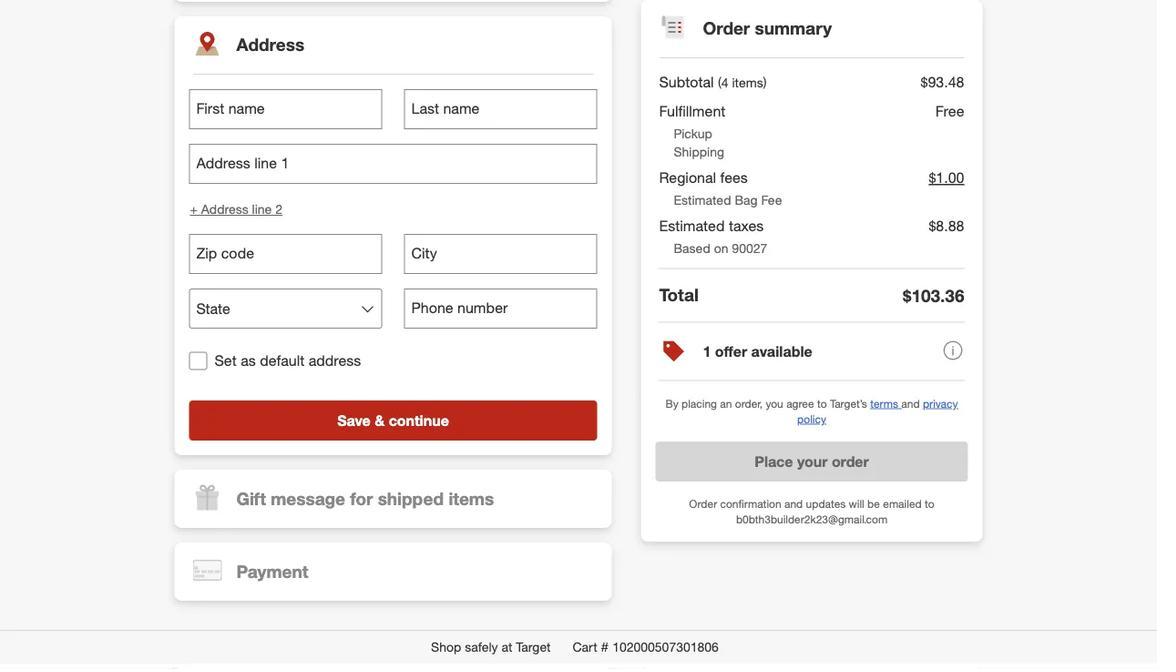 Task type: describe. For each thing, give the bounding box(es) containing it.
to inside order confirmation and updates will be emailed to b0bth3builder2k23@gmail.com
[[925, 497, 935, 511]]

be
[[868, 497, 880, 511]]

target's
[[830, 397, 867, 411]]

shipping
[[674, 144, 724, 160]]

updates
[[806, 497, 846, 511]]

save & continue button
[[189, 401, 597, 441]]

summary
[[755, 18, 832, 39]]

save & continue
[[337, 412, 449, 430]]

#
[[601, 640, 609, 656]]

cart # 102000507301806
[[573, 640, 719, 656]]

confirmation
[[720, 497, 782, 511]]

1 offer available button
[[659, 323, 965, 381]]

set as default address
[[215, 352, 361, 370]]

taxes
[[729, 217, 764, 235]]

available
[[751, 343, 812, 360]]

order summary
[[703, 18, 832, 39]]

shipped
[[378, 488, 444, 509]]

privacy policy
[[797, 397, 958, 426]]

place your order
[[755, 453, 869, 471]]

message
[[271, 488, 345, 509]]

2
[[275, 201, 282, 217]]

address
[[309, 352, 361, 370]]

order
[[832, 453, 869, 471]]

$1.00
[[929, 169, 965, 187]]

regional fees
[[659, 169, 748, 187]]

102000507301806
[[612, 640, 719, 656]]

&
[[375, 412, 385, 430]]

gift
[[236, 488, 266, 509]]

place your order button
[[656, 442, 968, 482]]

$93.48
[[921, 73, 965, 91]]

continue
[[389, 412, 449, 430]]

items)
[[732, 74, 767, 90]]

total
[[659, 285, 699, 306]]

and inside order confirmation and updates will be emailed to b0bth3builder2k23@gmail.com
[[785, 497, 803, 511]]

0 horizontal spatial to
[[817, 397, 827, 411]]

target
[[516, 640, 551, 656]]

0 vertical spatial address
[[236, 34, 304, 55]]

as
[[241, 352, 256, 370]]

estimated taxes
[[659, 217, 764, 235]]

(4
[[718, 74, 729, 90]]

free
[[936, 103, 965, 120]]

$1.00 button
[[929, 165, 965, 191]]

fees
[[720, 169, 748, 187]]

shop safely at target
[[431, 640, 551, 656]]



Task type: locate. For each thing, give the bounding box(es) containing it.
and up b0bth3builder2k23@gmail.com on the bottom right of the page
[[785, 497, 803, 511]]

None text field
[[404, 89, 597, 129], [404, 234, 597, 274], [404, 89, 597, 129], [404, 234, 597, 274]]

estimated
[[674, 192, 731, 208], [659, 217, 725, 235]]

order
[[703, 18, 750, 39], [689, 497, 717, 511]]

estimated for estimated bag fee
[[674, 192, 731, 208]]

items
[[449, 488, 494, 509]]

based
[[674, 240, 711, 256]]

order left confirmation
[[689, 497, 717, 511]]

subtotal (4 items)
[[659, 73, 767, 91]]

0 horizontal spatial and
[[785, 497, 803, 511]]

$8.88
[[929, 217, 965, 235]]

bag
[[735, 192, 758, 208]]

90027
[[732, 240, 768, 256]]

and right terms
[[902, 397, 920, 411]]

to right emailed
[[925, 497, 935, 511]]

place
[[755, 453, 793, 471]]

an
[[720, 397, 732, 411]]

payment
[[236, 561, 308, 582]]

+
[[190, 201, 198, 217]]

and
[[902, 397, 920, 411], [785, 497, 803, 511]]

offer
[[715, 343, 747, 360]]

1 vertical spatial and
[[785, 497, 803, 511]]

1 horizontal spatial to
[[925, 497, 935, 511]]

shop
[[431, 640, 461, 656]]

at
[[502, 640, 512, 656]]

0 vertical spatial estimated
[[674, 192, 731, 208]]

fee
[[761, 192, 782, 208]]

by placing an order, you agree to target's terms and
[[666, 397, 923, 411]]

0 vertical spatial and
[[902, 397, 920, 411]]

gift message for shipped items
[[236, 488, 494, 509]]

agree
[[787, 397, 814, 411]]

order for order summary
[[703, 18, 750, 39]]

terms
[[870, 397, 899, 411]]

1
[[703, 343, 711, 360]]

pickup
[[674, 126, 712, 142]]

will
[[849, 497, 865, 511]]

you
[[766, 397, 784, 411]]

on
[[714, 240, 729, 256]]

order,
[[735, 397, 763, 411]]

order for order confirmation and updates will be emailed to b0bth3builder2k23@gmail.com
[[689, 497, 717, 511]]

for
[[350, 488, 373, 509]]

Set as default address checkbox
[[189, 352, 207, 370]]

policy
[[797, 413, 826, 426]]

your
[[797, 453, 828, 471]]

None telephone field
[[189, 234, 382, 274], [404, 289, 597, 329], [189, 234, 382, 274], [404, 289, 597, 329]]

privacy policy link
[[797, 397, 958, 426]]

to up policy
[[817, 397, 827, 411]]

subtotal
[[659, 73, 714, 91]]

by
[[666, 397, 679, 411]]

order confirmation and updates will be emailed to b0bth3builder2k23@gmail.com
[[689, 497, 935, 527]]

fulfillment
[[659, 103, 726, 120]]

$103.36
[[903, 285, 965, 306]]

to
[[817, 397, 827, 411], [925, 497, 935, 511]]

1 vertical spatial estimated
[[659, 217, 725, 235]]

default
[[260, 352, 305, 370]]

address
[[236, 34, 304, 55], [201, 201, 249, 217]]

privacy
[[923, 397, 958, 411]]

0 vertical spatial order
[[703, 18, 750, 39]]

estimated down regional fees
[[674, 192, 731, 208]]

0 vertical spatial to
[[817, 397, 827, 411]]

1 vertical spatial to
[[925, 497, 935, 511]]

terms link
[[870, 397, 902, 411]]

pickup shipping
[[674, 126, 724, 160]]

line
[[252, 201, 272, 217]]

None text field
[[189, 89, 382, 129], [189, 144, 597, 184], [189, 89, 382, 129], [189, 144, 597, 184]]

order up (4
[[703, 18, 750, 39]]

cart
[[573, 640, 598, 656]]

estimated up based
[[659, 217, 725, 235]]

estimated bag fee
[[674, 192, 782, 208]]

1 horizontal spatial and
[[902, 397, 920, 411]]

+ address line 2
[[190, 201, 282, 217]]

placing
[[682, 397, 717, 411]]

order inside order confirmation and updates will be emailed to b0bth3builder2k23@gmail.com
[[689, 497, 717, 511]]

regional
[[659, 169, 716, 187]]

b0bth3builder2k23@gmail.com
[[736, 513, 888, 527]]

emailed
[[883, 497, 922, 511]]

1 offer available
[[703, 343, 812, 360]]

1 vertical spatial address
[[201, 201, 249, 217]]

save
[[337, 412, 371, 430]]

+ address line 2 link
[[189, 200, 283, 220]]

based on 90027
[[674, 240, 768, 256]]

estimated for estimated taxes
[[659, 217, 725, 235]]

1 vertical spatial order
[[689, 497, 717, 511]]

set
[[215, 352, 237, 370]]

safely
[[465, 640, 498, 656]]



Task type: vqa. For each thing, say whether or not it's contained in the screenshot.
estimated
yes



